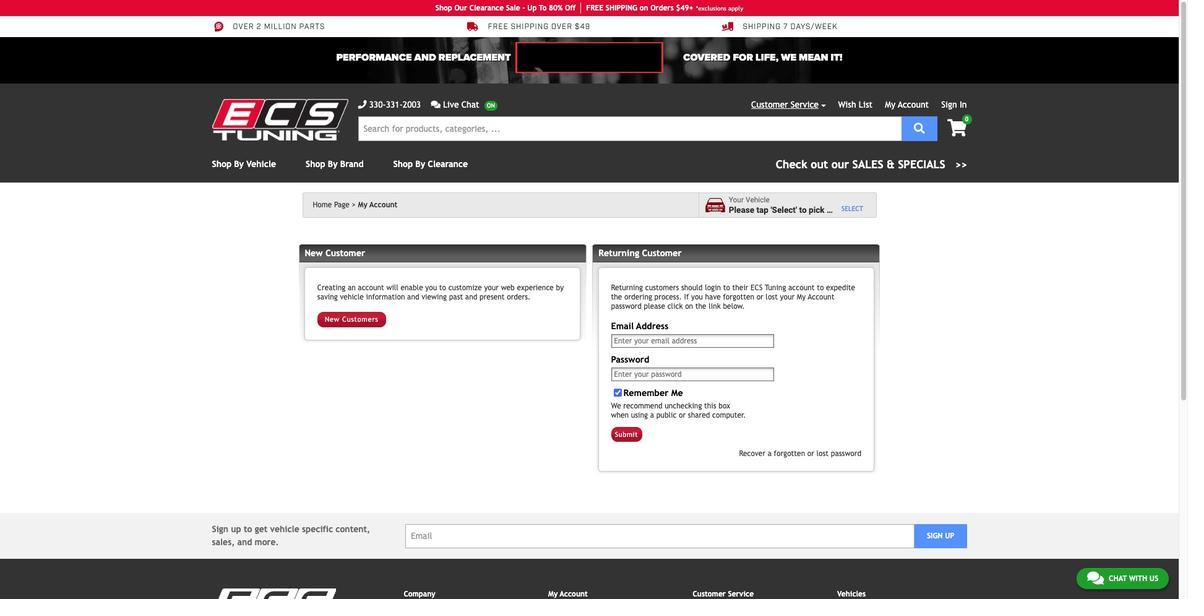 Task type: locate. For each thing, give the bounding box(es) containing it.
comments image inside live chat link
[[431, 100, 441, 109]]

Email email field
[[405, 524, 915, 548]]

clearance up "free"
[[470, 4, 504, 12]]

account inside creating an account will enable you to customize your web experience by saving vehicle information and viewing past and present orders.
[[358, 283, 384, 292]]

it!
[[831, 51, 843, 64]]

shared
[[688, 411, 710, 419]]

or right recover
[[807, 449, 814, 458]]

1 vertical spatial ecs tuning image
[[212, 589, 336, 599]]

1 vertical spatial the
[[695, 302, 707, 310]]

0 vertical spatial vehicle
[[833, 205, 860, 214]]

sales & specials link
[[776, 156, 967, 173]]

1 horizontal spatial lost
[[817, 449, 829, 458]]

remember
[[624, 388, 669, 398]]

comments image inside chat with us link
[[1087, 571, 1104, 585]]

1 vertical spatial vehicle
[[340, 292, 364, 301]]

phone image
[[358, 100, 367, 109]]

page
[[334, 201, 350, 209]]

and
[[407, 292, 419, 301], [465, 292, 477, 301], [237, 537, 252, 547]]

Remember Me checkbox
[[614, 389, 622, 397]]

0 link
[[938, 114, 972, 138]]

0 horizontal spatial new
[[305, 248, 323, 258]]

shop for shop by vehicle
[[212, 159, 231, 169]]

1 vertical spatial or
[[679, 411, 686, 419]]

1 vertical spatial comments image
[[1087, 571, 1104, 585]]

comments image left chat with us
[[1087, 571, 1104, 585]]

0 horizontal spatial chat
[[462, 100, 479, 110]]

1 horizontal spatial on
[[685, 302, 693, 310]]

0 horizontal spatial vehicle
[[246, 159, 276, 169]]

vehicle up the more.
[[270, 524, 299, 534]]

3 by from the left
[[415, 159, 425, 169]]

a inside the we recommend unchecking this box when using a public or shared computer.
[[650, 411, 654, 419]]

2 account from the left
[[788, 283, 815, 292]]

ordering
[[624, 292, 652, 301]]

up inside button
[[945, 532, 954, 541]]

2 horizontal spatial my account
[[885, 100, 929, 110]]

us
[[1150, 574, 1159, 583]]

new customer
[[305, 248, 365, 258]]

0 vertical spatial my account
[[885, 100, 929, 110]]

please
[[644, 302, 665, 310]]

you inside returning customers should login to their ecs tuning account to expedite the ordering process. if you have forgotten or lost your my account password please click on the link below.
[[691, 292, 703, 301]]

returning inside returning customers should login to their ecs tuning account to expedite the ordering process. if you have forgotten or lost your my account password please click on the link below.
[[611, 283, 643, 292]]

me
[[671, 388, 683, 398]]

0 vertical spatial lost
[[766, 292, 778, 301]]

0 horizontal spatial a
[[650, 411, 654, 419]]

brand
[[340, 159, 364, 169]]

password inside returning customers should login to their ecs tuning account to expedite the ordering process. if you have forgotten or lost your my account password please click on the link below.
[[611, 302, 642, 310]]

you up viewing
[[425, 283, 437, 292]]

forgotten down their
[[723, 292, 754, 301]]

days/week
[[791, 22, 838, 32]]

company
[[404, 590, 436, 599]]

0 horizontal spatial account
[[358, 283, 384, 292]]

0 horizontal spatial vehicle
[[270, 524, 299, 534]]

1 horizontal spatial my account
[[548, 590, 588, 599]]

ecs tuning image up the shop by vehicle
[[212, 99, 348, 140]]

live chat
[[443, 100, 479, 110]]

your up present
[[484, 283, 499, 292]]

new for new customer
[[305, 248, 323, 258]]

vehicle right pick
[[833, 205, 860, 214]]

new down saving
[[325, 315, 340, 324]]

account right tuning on the top of the page
[[788, 283, 815, 292]]

1 horizontal spatial up
[[945, 532, 954, 541]]

0 vertical spatial on
[[640, 4, 648, 12]]

ecs tuning image down the more.
[[212, 589, 336, 599]]

shop by brand
[[306, 159, 364, 169]]

you
[[425, 283, 437, 292], [691, 292, 703, 301]]

2 horizontal spatial a
[[827, 205, 831, 214]]

0 vertical spatial new
[[305, 248, 323, 258]]

or down unchecking
[[679, 411, 686, 419]]

the left link
[[695, 302, 707, 310]]

content,
[[336, 524, 370, 534]]

customer service inside popup button
[[751, 100, 819, 110]]

0 vertical spatial returning
[[599, 248, 639, 258]]

get
[[255, 524, 268, 534]]

sign inside sign up to get vehicle specific content, sales, and more.
[[212, 524, 228, 534]]

service
[[791, 100, 819, 110], [728, 590, 754, 599]]

0 vertical spatial password
[[611, 302, 642, 310]]

0 vertical spatial ecs tuning image
[[212, 99, 348, 140]]

1 horizontal spatial you
[[691, 292, 703, 301]]

returning customers should login to their ecs tuning account to expedite the ordering process. if you have forgotten or lost your my account password please click on the link below.
[[611, 283, 855, 310]]

shop for shop by brand
[[306, 159, 325, 169]]

0 vertical spatial a
[[827, 205, 831, 214]]

1 horizontal spatial and
[[407, 292, 419, 301]]

vehicle inside sign up to get vehicle specific content, sales, and more.
[[270, 524, 299, 534]]

shop by clearance link
[[393, 159, 468, 169]]

up inside sign up to get vehicle specific content, sales, and more.
[[231, 524, 241, 534]]

0 horizontal spatial by
[[234, 159, 244, 169]]

2 by from the left
[[328, 159, 338, 169]]

1 by from the left
[[234, 159, 244, 169]]

1 horizontal spatial forgotten
[[774, 449, 805, 458]]

or inside returning customers should login to their ecs tuning account to expedite the ordering process. if you have forgotten or lost your my account password please click on the link below.
[[757, 292, 764, 301]]

up
[[527, 4, 537, 12]]

the
[[611, 292, 622, 301], [695, 302, 707, 310]]

customers
[[645, 283, 679, 292]]

0 vertical spatial chat
[[462, 100, 479, 110]]

a right pick
[[827, 205, 831, 214]]

to inside sign up to get vehicle specific content, sales, and more.
[[244, 524, 252, 534]]

1 vertical spatial a
[[650, 411, 654, 419]]

a right recover
[[768, 449, 772, 458]]

ship
[[606, 4, 621, 12]]

customer service
[[751, 100, 819, 110], [693, 590, 754, 599]]

1 vertical spatial your
[[780, 292, 795, 301]]

you right if
[[691, 292, 703, 301]]

1 horizontal spatial a
[[768, 449, 772, 458]]

$49+
[[676, 4, 694, 12]]

new up "creating"
[[305, 248, 323, 258]]

330-331-2003 link
[[358, 98, 421, 111]]

2 horizontal spatial or
[[807, 449, 814, 458]]

to left pick
[[799, 205, 807, 214]]

0 vertical spatial your
[[484, 283, 499, 292]]

chat right live
[[462, 100, 479, 110]]

public
[[656, 411, 677, 419]]

2 vertical spatial vehicle
[[270, 524, 299, 534]]

1 vertical spatial chat
[[1109, 574, 1127, 583]]

vehicle
[[246, 159, 276, 169], [746, 196, 770, 204]]

0 horizontal spatial on
[[640, 4, 648, 12]]

1 horizontal spatial your
[[780, 292, 795, 301]]

0 vertical spatial clearance
[[470, 4, 504, 12]]

ecs tuning image
[[212, 99, 348, 140], [212, 589, 336, 599]]

and right sales,
[[237, 537, 252, 547]]

account inside returning customers should login to their ecs tuning account to expedite the ordering process. if you have forgotten or lost your my account password please click on the link below.
[[808, 292, 835, 301]]

0 horizontal spatial forgotten
[[723, 292, 754, 301]]

ecs
[[751, 283, 763, 292]]

-
[[523, 4, 525, 12]]

2 horizontal spatial by
[[415, 159, 425, 169]]

1 horizontal spatial comments image
[[1087, 571, 1104, 585]]

clearance down live
[[428, 159, 468, 169]]

1 horizontal spatial vehicle
[[746, 196, 770, 204]]

0 vertical spatial you
[[425, 283, 437, 292]]

shop by clearance
[[393, 159, 468, 169]]

0 horizontal spatial your
[[484, 283, 499, 292]]

1 horizontal spatial or
[[757, 292, 764, 301]]

0 vertical spatial customer service
[[751, 100, 819, 110]]

1 vertical spatial you
[[691, 292, 703, 301]]

1 vertical spatial clearance
[[428, 159, 468, 169]]

0
[[965, 116, 969, 123]]

my inside returning customers should login to their ecs tuning account to expedite the ordering process. if you have forgotten or lost your my account password please click on the link below.
[[797, 292, 806, 301]]

sign for sign up
[[927, 532, 943, 541]]

to inside your vehicle please tap 'select' to pick a vehicle
[[799, 205, 807, 214]]

for
[[733, 51, 753, 64]]

your down tuning on the top of the page
[[780, 292, 795, 301]]

0 horizontal spatial lost
[[766, 292, 778, 301]]

1 vertical spatial vehicle
[[746, 196, 770, 204]]

0 vertical spatial the
[[611, 292, 622, 301]]

will
[[386, 283, 398, 292]]

your
[[729, 196, 744, 204]]

0 horizontal spatial up
[[231, 524, 241, 534]]

below.
[[723, 302, 745, 310]]

1 vertical spatial new
[[325, 315, 340, 324]]

recommend
[[623, 401, 663, 410]]

free ship ping on orders $49+ *exclusions apply
[[586, 4, 743, 12]]

vehicle down an
[[340, 292, 364, 301]]

sign inside sign up button
[[927, 532, 943, 541]]

0 vertical spatial or
[[757, 292, 764, 301]]

and down customize
[[465, 292, 477, 301]]

forgotten
[[723, 292, 754, 301], [774, 449, 805, 458]]

1 horizontal spatial service
[[791, 100, 819, 110]]

2 horizontal spatial and
[[465, 292, 477, 301]]

0 horizontal spatial and
[[237, 537, 252, 547]]

and down enable
[[407, 292, 419, 301]]

330-331-2003
[[369, 100, 421, 110]]

1 horizontal spatial by
[[328, 159, 338, 169]]

login
[[705, 283, 721, 292]]

shipping 7 days/week
[[743, 22, 838, 32]]

2 vertical spatial my account
[[548, 590, 588, 599]]

a inside your vehicle please tap 'select' to pick a vehicle
[[827, 205, 831, 214]]

service inside popup button
[[791, 100, 819, 110]]

a right "using"
[[650, 411, 654, 419]]

0 horizontal spatial the
[[611, 292, 622, 301]]

None submit
[[611, 427, 642, 442]]

1 account from the left
[[358, 283, 384, 292]]

performance and replacement
[[336, 51, 511, 64]]

sales
[[853, 158, 884, 171]]

0 vertical spatial comments image
[[431, 100, 441, 109]]

to left their
[[723, 283, 730, 292]]

2 horizontal spatial vehicle
[[833, 205, 860, 214]]

0 vertical spatial service
[[791, 100, 819, 110]]

to up viewing
[[439, 283, 446, 292]]

sign
[[942, 100, 957, 110], [212, 524, 228, 534], [927, 532, 943, 541]]

1 horizontal spatial account
[[788, 283, 815, 292]]

comments image left live
[[431, 100, 441, 109]]

1 horizontal spatial new
[[325, 315, 340, 324]]

comments image
[[431, 100, 441, 109], [1087, 571, 1104, 585]]

parts
[[299, 22, 325, 32]]

to left get at the bottom of the page
[[244, 524, 252, 534]]

0 horizontal spatial comments image
[[431, 100, 441, 109]]

0 horizontal spatial password
[[611, 302, 642, 310]]

1 vertical spatial lost
[[817, 449, 829, 458]]

2 vertical spatial or
[[807, 449, 814, 458]]

1 horizontal spatial clearance
[[470, 4, 504, 12]]

shop by vehicle link
[[212, 159, 276, 169]]

1 vertical spatial my account
[[358, 201, 398, 209]]

0 horizontal spatial you
[[425, 283, 437, 292]]

chat with us link
[[1077, 568, 1169, 589]]

lifetime replacement program banner image
[[516, 42, 663, 73]]

my account
[[885, 100, 929, 110], [358, 201, 398, 209], [548, 590, 588, 599]]

1 vertical spatial returning
[[611, 283, 643, 292]]

apply
[[728, 5, 743, 11]]

0 vertical spatial forgotten
[[723, 292, 754, 301]]

1 horizontal spatial password
[[831, 449, 862, 458]]

over 2 million parts
[[233, 22, 325, 32]]

shop our clearance sale - up to 80% off
[[436, 4, 576, 12]]

your vehicle please tap 'select' to pick a vehicle
[[729, 196, 860, 214]]

your
[[484, 283, 499, 292], [780, 292, 795, 301]]

1 horizontal spatial vehicle
[[340, 292, 364, 301]]

you inside creating an account will enable you to customize your web experience by saving vehicle information and viewing past and present orders.
[[425, 283, 437, 292]]

list
[[859, 100, 873, 110]]

if
[[684, 292, 689, 301]]

have
[[705, 292, 721, 301]]

forgotten right recover
[[774, 449, 805, 458]]

0 horizontal spatial my account
[[358, 201, 398, 209]]

recover
[[739, 449, 766, 458]]

on down if
[[685, 302, 693, 310]]

the left ordering at the right of page
[[611, 292, 622, 301]]

1 vertical spatial password
[[831, 449, 862, 458]]

account up the information
[[358, 283, 384, 292]]

0 horizontal spatial or
[[679, 411, 686, 419]]

1 vertical spatial on
[[685, 302, 693, 310]]

0 horizontal spatial clearance
[[428, 159, 468, 169]]

customer
[[751, 100, 788, 110], [326, 248, 365, 258], [642, 248, 682, 258], [693, 590, 726, 599]]

returning customer
[[599, 248, 682, 258]]

on right the ping at the right top of the page
[[640, 4, 648, 12]]

chat left with
[[1109, 574, 1127, 583]]

0 horizontal spatial service
[[728, 590, 754, 599]]

or down ecs
[[757, 292, 764, 301]]

1 vertical spatial customer service
[[693, 590, 754, 599]]

account inside returning customers should login to their ecs tuning account to expedite the ordering process. if you have forgotten or lost your my account password please click on the link below.
[[788, 283, 815, 292]]

experience
[[517, 283, 554, 292]]

a for vehicle
[[827, 205, 831, 214]]

clearance for by
[[428, 159, 468, 169]]

by for vehicle
[[234, 159, 244, 169]]

shipping
[[743, 22, 781, 32]]

recover a forgotten or lost password
[[739, 449, 862, 458]]



Task type: describe. For each thing, give the bounding box(es) containing it.
clearance for our
[[470, 4, 504, 12]]

creating an account will enable you to customize your web experience by saving vehicle information and viewing past and present orders.
[[317, 283, 564, 301]]

shop by vehicle
[[212, 159, 276, 169]]

box
[[719, 401, 730, 410]]

2 vertical spatial a
[[768, 449, 772, 458]]

to inside creating an account will enable you to customize your web experience by saving vehicle information and viewing past and present orders.
[[439, 283, 446, 292]]

tuning
[[765, 283, 786, 292]]

shopping cart image
[[947, 119, 967, 137]]

orders
[[651, 4, 674, 12]]

my account link
[[885, 100, 929, 110]]

we recommend unchecking this box when using a public or shared computer.
[[611, 401, 746, 419]]

specific
[[302, 524, 333, 534]]

pick
[[809, 205, 825, 214]]

sign for sign up to get vehicle specific content, sales, and more.
[[212, 524, 228, 534]]

information
[[366, 292, 405, 301]]

enable
[[401, 283, 423, 292]]

we
[[781, 51, 797, 64]]

customer inside customer service popup button
[[751, 100, 788, 110]]

or inside the we recommend unchecking this box when using a public or shared computer.
[[679, 411, 686, 419]]

returning for returning customers should login to their ecs tuning account to expedite the ordering process. if you have forgotten or lost your my account password please click on the link below.
[[611, 283, 643, 292]]

email address
[[611, 320, 669, 331]]

&
[[887, 158, 895, 171]]

and inside sign up to get vehicle specific content, sales, and more.
[[237, 537, 252, 547]]

live chat link
[[431, 98, 497, 111]]

7
[[783, 22, 788, 32]]

search image
[[914, 122, 925, 133]]

present
[[480, 292, 505, 301]]

million
[[264, 22, 297, 32]]

this
[[704, 401, 716, 410]]

sign in link
[[942, 100, 967, 110]]

by for clearance
[[415, 159, 425, 169]]

shipping 7 days/week link
[[722, 21, 838, 32]]

your inside creating an account will enable you to customize your web experience by saving vehicle information and viewing past and present orders.
[[484, 283, 499, 292]]

free shipping over $49
[[488, 22, 591, 32]]

sale
[[506, 4, 520, 12]]

saving
[[317, 292, 338, 301]]

tap
[[757, 205, 769, 214]]

ping
[[621, 4, 637, 12]]

shop for shop by clearance
[[393, 159, 413, 169]]

2 ecs tuning image from the top
[[212, 589, 336, 599]]

we
[[611, 401, 621, 410]]

by for brand
[[328, 159, 338, 169]]

sign in
[[942, 100, 967, 110]]

1 ecs tuning image from the top
[[212, 99, 348, 140]]

customize
[[448, 283, 482, 292]]

and
[[414, 51, 436, 64]]

free
[[586, 4, 604, 12]]

a for public
[[650, 411, 654, 419]]

0 vertical spatial vehicle
[[246, 159, 276, 169]]

1 horizontal spatial the
[[695, 302, 707, 310]]

*exclusions
[[696, 5, 726, 11]]

up for sign up to get vehicle specific content, sales, and more.
[[231, 524, 241, 534]]

forgotten inside returning customers should login to their ecs tuning account to expedite the ordering process. if you have forgotten or lost your my account password please click on the link below.
[[723, 292, 754, 301]]

their
[[732, 283, 749, 292]]

off
[[565, 4, 576, 12]]

vehicle inside creating an account will enable you to customize your web experience by saving vehicle information and viewing past and present orders.
[[340, 292, 364, 301]]

past
[[449, 292, 463, 301]]

new customers
[[325, 315, 379, 324]]

your inside returning customers should login to their ecs tuning account to expedite the ordering process. if you have forgotten or lost your my account password please click on the link below.
[[780, 292, 795, 301]]

home page link
[[313, 201, 356, 209]]

shipping
[[511, 22, 549, 32]]

should
[[681, 283, 703, 292]]

remember me
[[624, 388, 683, 398]]

with
[[1129, 574, 1147, 583]]

covered
[[683, 51, 731, 64]]

up for sign up
[[945, 532, 954, 541]]

web
[[501, 283, 515, 292]]

click
[[668, 302, 683, 310]]

new for new customers
[[325, 315, 340, 324]]

1 vertical spatial service
[[728, 590, 754, 599]]

over
[[551, 22, 573, 32]]

new customers link
[[317, 312, 386, 327]]

2
[[257, 22, 262, 32]]

by
[[556, 283, 564, 292]]

free
[[488, 22, 508, 32]]

sign for sign in
[[942, 100, 957, 110]]

specials
[[898, 158, 945, 171]]

select
[[842, 205, 863, 212]]

please
[[729, 205, 754, 214]]

Search text field
[[358, 116, 901, 141]]

wish list link
[[838, 100, 873, 110]]

331-
[[386, 100, 403, 110]]

vehicle inside your vehicle please tap 'select' to pick a vehicle
[[746, 196, 770, 204]]

comments image for live
[[431, 100, 441, 109]]

returning for returning customer
[[599, 248, 639, 258]]

computer.
[[712, 411, 746, 419]]

free shipping over $49 link
[[467, 21, 591, 32]]

using
[[631, 411, 648, 419]]

vehicle inside your vehicle please tap 'select' to pick a vehicle
[[833, 205, 860, 214]]

Password password field
[[611, 368, 774, 381]]

mean
[[799, 51, 828, 64]]

sign up
[[927, 532, 954, 541]]

when
[[611, 411, 629, 419]]

live
[[443, 100, 459, 110]]

customers
[[342, 315, 379, 324]]

home
[[313, 201, 332, 209]]

comments image for chat
[[1087, 571, 1104, 585]]

sales & specials
[[853, 158, 945, 171]]

on inside returning customers should login to their ecs tuning account to expedite the ordering process. if you have forgotten or lost your my account password please click on the link below.
[[685, 302, 693, 310]]

address
[[636, 320, 669, 331]]

1 horizontal spatial chat
[[1109, 574, 1127, 583]]

$49
[[575, 22, 591, 32]]

an
[[348, 283, 356, 292]]

Email Address email field
[[611, 334, 774, 348]]

wish list
[[838, 100, 873, 110]]

80%
[[549, 4, 563, 12]]

sign up button
[[915, 524, 967, 548]]

'select'
[[771, 205, 797, 214]]

lost inside returning customers should login to their ecs tuning account to expedite the ordering process. if you have forgotten or lost your my account password please click on the link below.
[[766, 292, 778, 301]]

replacement
[[439, 51, 511, 64]]

password
[[611, 354, 649, 365]]

unchecking
[[665, 401, 702, 410]]

1 vertical spatial forgotten
[[774, 449, 805, 458]]

performance
[[336, 51, 412, 64]]

chat with us
[[1109, 574, 1159, 583]]

shop for shop our clearance sale - up to 80% off
[[436, 4, 452, 12]]

to left the expedite
[[817, 283, 824, 292]]

over
[[233, 22, 254, 32]]

select link
[[842, 205, 863, 213]]



Task type: vqa. For each thing, say whether or not it's contained in the screenshot.
question circle image
no



